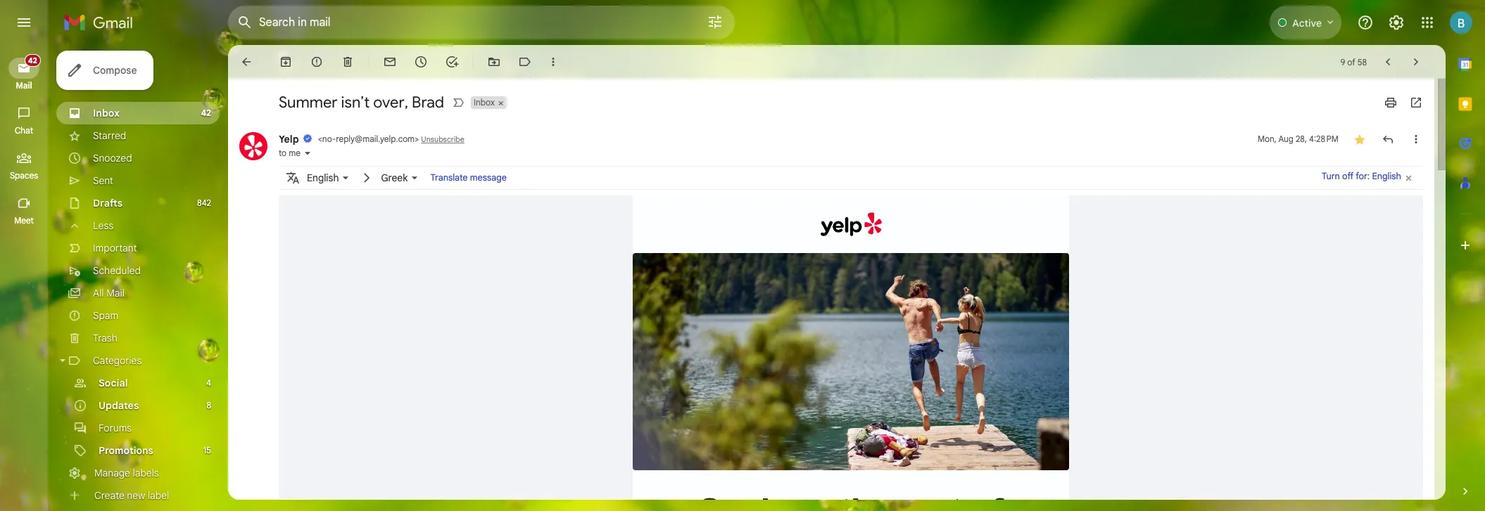 Task type: locate. For each thing, give the bounding box(es) containing it.
to me
[[279, 148, 301, 158]]

0 horizontal spatial english
[[307, 171, 339, 184]]

categories link
[[93, 355, 142, 368]]

over,
[[373, 93, 408, 112]]

0 horizontal spatial mail
[[16, 80, 32, 91]]

1 horizontal spatial 42
[[201, 108, 211, 118]]

yelp
[[279, 133, 299, 146]]

back to inbox image
[[239, 55, 253, 69]]

0 vertical spatial 42
[[28, 56, 37, 65]]

compose button
[[56, 51, 154, 90]]

aug
[[1279, 134, 1294, 144]]

tab list
[[1446, 45, 1486, 461]]

1 horizontal spatial mail
[[106, 287, 125, 300]]

58
[[1358, 57, 1367, 67]]

1 vertical spatial mail
[[106, 287, 125, 300]]

1 vertical spatial 42
[[201, 108, 211, 118]]

< no-reply@mail.yelp.com >
[[318, 134, 419, 144]]

42
[[28, 56, 37, 65], [201, 108, 211, 118]]

spam
[[93, 310, 119, 322]]

support image
[[1358, 14, 1374, 31]]

create new label
[[94, 490, 169, 503]]

unsubscribe
[[421, 135, 465, 144]]

mail
[[16, 80, 32, 91], [106, 287, 125, 300]]

verified sender image
[[303, 134, 312, 144]]

report spam image
[[310, 55, 324, 69]]

translate
[[431, 173, 468, 184]]

9
[[1341, 57, 1346, 67]]

english right for:
[[1373, 171, 1402, 182]]

0 horizontal spatial inbox
[[93, 107, 120, 120]]

create
[[94, 490, 124, 503]]

less button
[[56, 215, 220, 237]]

create new label link
[[94, 490, 169, 503]]

turn
[[1322, 171, 1340, 182]]

advanced search options image
[[701, 8, 729, 36]]

1 horizontal spatial inbox
[[474, 97, 495, 108]]

move to image
[[487, 55, 501, 69]]

english option
[[307, 169, 339, 188]]

no-
[[322, 134, 336, 144]]

starred link
[[93, 130, 126, 142]]

0 horizontal spatial 42
[[28, 56, 37, 65]]

mail down the 42 link
[[16, 80, 32, 91]]

less
[[93, 220, 114, 232]]

spam link
[[93, 310, 119, 322]]

summer
[[279, 93, 338, 112]]

sent
[[93, 175, 113, 187]]

newer image
[[1381, 55, 1396, 69]]

0 vertical spatial mail
[[16, 80, 32, 91]]

42 inside the 42 link
[[28, 56, 37, 65]]

mail right all
[[106, 287, 125, 300]]

starred image
[[1353, 132, 1367, 146]]

inbox up starred link
[[93, 107, 120, 120]]

social link
[[99, 377, 128, 390]]

forums
[[99, 422, 132, 435]]

of
[[1348, 57, 1356, 67]]

inbox inside button
[[474, 97, 495, 108]]

Starred checkbox
[[1353, 132, 1367, 146]]

drafts link
[[93, 197, 123, 210]]

all mail link
[[93, 287, 125, 300]]

inbox
[[474, 97, 495, 108], [93, 107, 120, 120]]

english down 'show details' icon at the top of the page
[[307, 171, 339, 184]]

manage labels
[[94, 468, 159, 480]]

navigation
[[0, 45, 49, 512]]

search in mail image
[[232, 10, 258, 35]]

to
[[279, 148, 287, 158]]

labels image
[[518, 55, 532, 69]]

unsubscribe link
[[421, 135, 465, 144]]

english inside list box
[[307, 171, 339, 184]]

yelp logo image
[[821, 213, 882, 236]]

new
[[127, 490, 145, 503]]

promotions link
[[99, 445, 153, 458]]

message
[[470, 173, 507, 184]]

gmail image
[[63, 8, 140, 37]]

scheduled link
[[93, 265, 141, 277]]

mark as unread image
[[383, 55, 397, 69]]

>
[[415, 134, 419, 144]]

Search in mail search field
[[228, 6, 735, 39]]

yelp cell
[[279, 133, 421, 146]]

mail inside heading
[[16, 80, 32, 91]]

for:
[[1356, 171, 1370, 182]]

28,
[[1296, 134, 1308, 144]]

english
[[1373, 171, 1402, 182], [307, 171, 339, 184]]

greek
[[381, 171, 408, 184]]

english list box
[[307, 169, 353, 188]]

trash
[[93, 332, 117, 345]]

isn't
[[341, 93, 370, 112]]

inbox down move to image
[[474, 97, 495, 108]]



Task type: describe. For each thing, give the bounding box(es) containing it.
reply@mail.yelp.com
[[336, 134, 415, 144]]

manage
[[94, 468, 130, 480]]

meet
[[14, 215, 34, 226]]

delete image
[[341, 55, 355, 69]]

4:28 pm
[[1310, 134, 1339, 144]]

Search in mail text field
[[259, 15, 667, 30]]

meet heading
[[0, 215, 48, 227]]

drafts
[[93, 197, 123, 210]]

snoozed link
[[93, 152, 132, 165]]

inbox for inbox link
[[93, 107, 120, 120]]

main menu image
[[15, 14, 32, 31]]

add to tasks image
[[445, 55, 459, 69]]

archive image
[[279, 55, 293, 69]]

all
[[93, 287, 104, 300]]

chat heading
[[0, 125, 48, 137]]

yelp inc. image
[[239, 132, 268, 161]]

greek list box
[[381, 169, 422, 188]]

translate message
[[431, 173, 507, 184]]

all mail
[[93, 287, 125, 300]]

me
[[289, 148, 301, 158]]

settings image
[[1388, 14, 1405, 31]]

15
[[203, 446, 211, 456]]

manage labels link
[[94, 468, 159, 480]]

inbox button
[[471, 96, 496, 109]]

updates link
[[99, 400, 139, 413]]

1 horizontal spatial english
[[1373, 171, 1402, 182]]

brad
[[412, 93, 444, 112]]

snooze image
[[414, 55, 428, 69]]

important
[[93, 242, 137, 255]]

inbox link
[[93, 107, 120, 120]]

off
[[1343, 171, 1354, 182]]

label
[[148, 490, 169, 503]]

spaces
[[10, 170, 38, 181]]

older image
[[1410, 55, 1424, 69]]

labels
[[133, 468, 159, 480]]

starred
[[93, 130, 126, 142]]

mon, aug 28, 4:28 pm cell
[[1258, 132, 1339, 146]]

spaces heading
[[0, 170, 48, 182]]

forums link
[[99, 422, 132, 435]]

4
[[206, 378, 211, 389]]

turn off for: english
[[1322, 171, 1402, 182]]

navigation containing mail
[[0, 45, 49, 512]]

more image
[[546, 55, 560, 69]]

greek option
[[381, 169, 408, 188]]

show details image
[[303, 149, 312, 158]]

mail heading
[[0, 80, 48, 92]]

sent link
[[93, 175, 113, 187]]

promotions
[[99, 445, 153, 458]]

trash link
[[93, 332, 117, 345]]

lakes image
[[633, 253, 1070, 471]]

important link
[[93, 242, 137, 255]]

inbox for the inbox button
[[474, 97, 495, 108]]

chat
[[15, 125, 33, 136]]

mon, aug 28, 4:28 pm
[[1258, 134, 1339, 144]]

<
[[318, 134, 322, 144]]

snoozed
[[93, 152, 132, 165]]

42 link
[[8, 54, 41, 79]]

9 of 58
[[1341, 57, 1367, 67]]

categories
[[93, 355, 142, 368]]

social
[[99, 377, 128, 390]]

compose
[[93, 64, 137, 77]]

842
[[197, 198, 211, 208]]

updates
[[99, 400, 139, 413]]

summer isn't over, brad
[[279, 93, 444, 112]]

scheduled
[[93, 265, 141, 277]]

8
[[207, 401, 211, 411]]

mon,
[[1258, 134, 1277, 144]]



Task type: vqa. For each thing, say whether or not it's contained in the screenshot.
the bottommost Mail
yes



